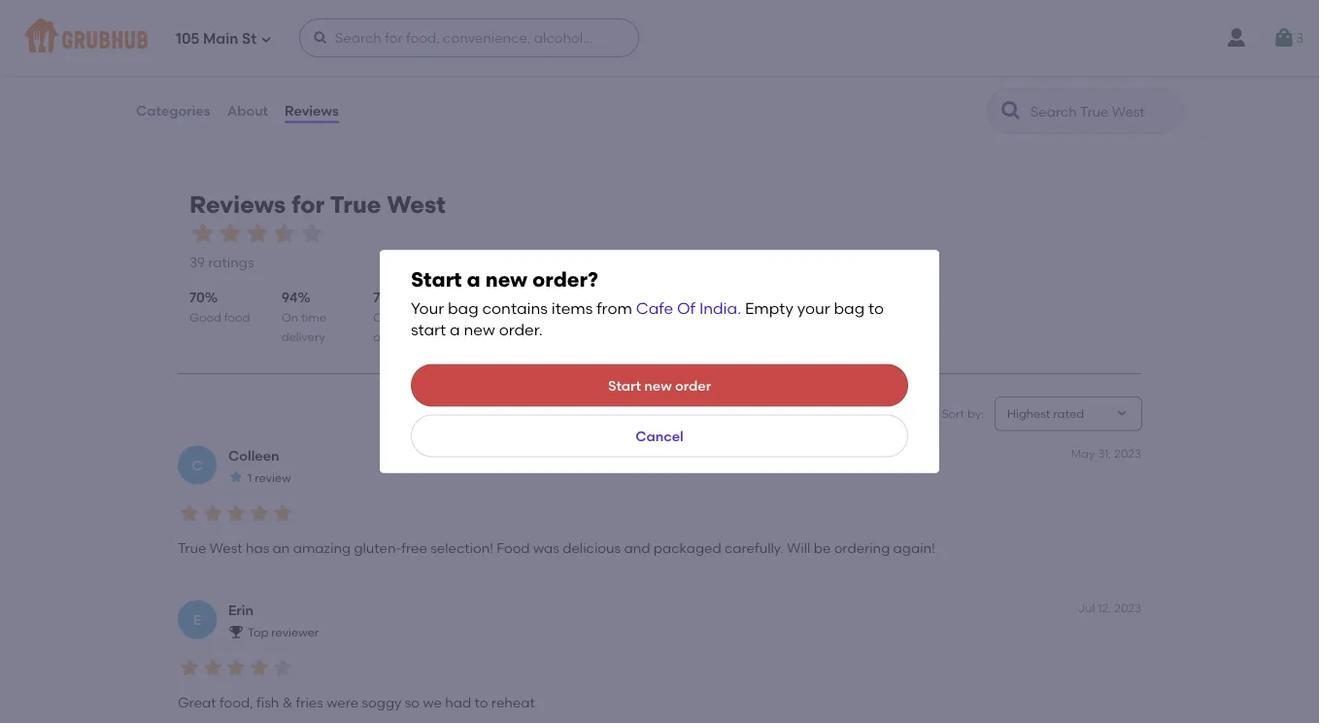 Task type: describe. For each thing, give the bounding box(es) containing it.
1 bag from the left
[[448, 298, 479, 317]]

for
[[292, 190, 325, 218]]

79
[[374, 288, 389, 305]]

categories
[[136, 102, 211, 119]]

so
[[405, 694, 420, 710]]

sort by:
[[942, 406, 984, 420]]

start for start a new order?
[[411, 267, 462, 292]]

will
[[787, 539, 811, 556]]

concord
[[163, 17, 231, 36]]

contains
[[483, 298, 548, 317]]

village
[[552, 17, 606, 36]]

c
[[192, 457, 203, 473]]

0 vertical spatial new
[[486, 267, 528, 292]]

start new order button
[[411, 364, 909, 407]]

order.
[[499, 320, 543, 339]]

bag inside "empty your bag to start a new order."
[[834, 298, 865, 317]]

categories button
[[135, 76, 212, 146]]

sort
[[942, 406, 965, 420]]

order?
[[533, 267, 599, 292]]

top
[[248, 625, 269, 639]]

may
[[1072, 446, 1096, 461]]

empty
[[745, 298, 794, 317]]

not enough ratings
[[1048, 67, 1156, 81]]

free
[[402, 539, 427, 556]]

0 vertical spatial ratings
[[1117, 67, 1156, 81]]

cancel
[[636, 427, 684, 444]]

about
[[227, 102, 268, 119]]

country
[[331, 17, 393, 36]]

amazing
[[293, 539, 351, 556]]

2023 for great food, fish & fries were soggy so we had to reheat
[[1115, 601, 1142, 615]]

your bag contains items from cafe of india .
[[411, 298, 742, 317]]

start a new order?
[[411, 267, 599, 292]]

on
[[282, 310, 298, 324]]

ordering
[[834, 539, 890, 556]]

may 31, 2023
[[1072, 446, 1142, 461]]

and
[[624, 539, 651, 556]]

great
[[178, 694, 216, 710]]

1 review
[[248, 470, 291, 484]]

0 horizontal spatial svg image
[[260, 34, 272, 45]]

jul
[[1079, 601, 1096, 615]]

new inside button
[[645, 377, 672, 393]]

was
[[533, 539, 560, 556]]

3 min from the left
[[892, 67, 913, 81]]

main navigation navigation
[[0, 0, 1320, 76]]

your
[[798, 298, 831, 317]]

0 horizontal spatial ratings
[[208, 254, 254, 270]]

india
[[700, 298, 738, 317]]

2023 for true west has an amazing gluten-free selection! food was delicious and packaged carefully. will be ordering again!
[[1115, 446, 1142, 461]]

cancel button
[[411, 415, 909, 457]]

were
[[327, 694, 359, 710]]

bowls
[[538, 42, 570, 56]]

reviews for true west
[[190, 190, 446, 218]]

0 vertical spatial a
[[467, 267, 481, 292]]

from
[[597, 298, 633, 317]]

of
[[677, 298, 696, 317]]

about button
[[226, 76, 269, 146]]

1 vertical spatial west
[[387, 190, 446, 218]]

fries
[[296, 694, 323, 710]]

review
[[255, 470, 291, 484]]

25–35 min
[[511, 67, 568, 81]]

order for start new order
[[675, 377, 711, 393]]

again!
[[894, 539, 936, 556]]

concord provisions & country kitchen
[[163, 17, 456, 36]]

correct
[[374, 310, 417, 324]]

.
[[738, 298, 742, 317]]

concord provisions & country kitchen link
[[163, 15, 462, 37]]

Search True West search field
[[1029, 102, 1178, 121]]

1 vertical spatial to
[[475, 694, 488, 710]]

0 vertical spatial true
[[330, 190, 381, 218]]

1
[[248, 470, 252, 484]]

reheat
[[492, 694, 535, 710]]

tavern
[[609, 17, 661, 36]]

gluten-
[[354, 539, 402, 556]]

20–30
[[163, 67, 197, 81]]

a inside "empty your bag to start a new order."
[[450, 320, 460, 339]]

e
[[193, 611, 201, 628]]

your
[[411, 298, 444, 317]]

food
[[497, 539, 530, 556]]

sandwich
[[191, 42, 246, 56]]

fish
[[257, 694, 279, 710]]

1 horizontal spatial &
[[315, 17, 327, 36]]

start for start new order
[[608, 377, 641, 393]]

food
[[224, 310, 250, 324]]

not
[[1048, 67, 1068, 81]]

20–30 min
[[163, 67, 221, 81]]

enough
[[1071, 67, 1114, 81]]

an
[[273, 539, 290, 556]]

min for concord
[[200, 67, 221, 81]]

packaged
[[654, 539, 722, 556]]

94
[[282, 288, 298, 305]]

jul 12, 2023
[[1079, 601, 1142, 615]]

2 vertical spatial west
[[210, 539, 243, 556]]

to inside "empty your bag to start a new order."
[[869, 298, 884, 317]]

12,
[[1098, 601, 1112, 615]]

15–25 min
[[858, 67, 913, 81]]

delivery
[[282, 330, 325, 344]]

svg image
[[313, 30, 328, 46]]



Task type: locate. For each thing, give the bounding box(es) containing it.
15–25
[[858, 67, 889, 81]]

0 vertical spatial to
[[869, 298, 884, 317]]

bag
[[448, 298, 479, 317], [834, 298, 865, 317]]

1 horizontal spatial ratings
[[1117, 67, 1156, 81]]

31,
[[1098, 446, 1112, 461]]

0 horizontal spatial &
[[282, 694, 293, 710]]

true
[[330, 190, 381, 218], [178, 539, 206, 556]]

0 vertical spatial 2023
[[1115, 446, 1142, 461]]

2023
[[1115, 446, 1142, 461], [1115, 601, 1142, 615]]

start
[[411, 267, 462, 292], [608, 377, 641, 393]]

70 good food
[[190, 288, 250, 324]]

start
[[411, 320, 446, 339]]

empty your bag to start a new order.
[[411, 298, 884, 339]]

1 vertical spatial order
[[675, 377, 711, 393]]

be
[[814, 539, 831, 556]]

west village tavern link
[[511, 15, 809, 37]]

1 horizontal spatial a
[[467, 267, 481, 292]]

min down sandwich
[[200, 67, 221, 81]]

1 min from the left
[[200, 67, 221, 81]]

70
[[190, 288, 205, 305]]

105
[[176, 30, 200, 48]]

provisions
[[234, 17, 312, 36]]

0 vertical spatial &
[[315, 17, 327, 36]]

order down correct
[[374, 330, 404, 344]]

39
[[190, 254, 205, 270]]

0 vertical spatial west
[[511, 17, 549, 36]]

new up cancel at the bottom of the page
[[645, 377, 672, 393]]

1 vertical spatial 2023
[[1115, 601, 1142, 615]]

true right for
[[330, 190, 381, 218]]

1 horizontal spatial start
[[608, 377, 641, 393]]

ratings
[[1117, 67, 1156, 81], [208, 254, 254, 270]]

reviewer
[[271, 625, 319, 639]]

2 min from the left
[[547, 67, 568, 81]]

new left order.
[[464, 320, 495, 339]]

new up contains
[[486, 267, 528, 292]]

has
[[246, 539, 269, 556]]

reviews for reviews for true west
[[190, 190, 286, 218]]

main
[[203, 30, 239, 48]]

min right 15–25 at the right of page
[[892, 67, 913, 81]]

0 horizontal spatial to
[[475, 694, 488, 710]]

& left the country
[[315, 17, 327, 36]]

reviews button
[[284, 76, 340, 146]]

94 on time delivery
[[282, 288, 327, 344]]

1 vertical spatial &
[[282, 694, 293, 710]]

1 horizontal spatial svg image
[[1273, 26, 1296, 50]]

reviews right about
[[285, 102, 339, 119]]

1 vertical spatial ratings
[[208, 254, 254, 270]]

st
[[242, 30, 257, 48]]

carefully.
[[725, 539, 784, 556]]

0 horizontal spatial start
[[411, 267, 462, 292]]

2 vertical spatial new
[[645, 377, 672, 393]]

1 horizontal spatial west
[[387, 190, 446, 218]]

0 horizontal spatial bag
[[448, 298, 479, 317]]

0 horizontal spatial west
[[210, 539, 243, 556]]

great food, fish & fries were soggy so we had to reheat
[[178, 694, 535, 710]]

order inside 79 correct order
[[374, 330, 404, 344]]

to right your
[[869, 298, 884, 317]]

trophy icon image
[[228, 624, 244, 639]]

good
[[190, 310, 221, 324]]

0 vertical spatial reviews
[[285, 102, 339, 119]]

search icon image
[[1000, 99, 1023, 122]]

25–35
[[511, 67, 544, 81]]

order up cancel at the bottom of the page
[[675, 377, 711, 393]]

ratings right "39"
[[208, 254, 254, 270]]

&
[[315, 17, 327, 36], [282, 694, 293, 710]]

2 horizontal spatial west
[[511, 17, 549, 36]]

105 main st
[[176, 30, 257, 48]]

new inside "empty your bag to start a new order."
[[464, 320, 495, 339]]

start up your
[[411, 267, 462, 292]]

& right the fish at the bottom of page
[[282, 694, 293, 710]]

3 button
[[1273, 20, 1304, 55]]

1 horizontal spatial bag
[[834, 298, 865, 317]]

79 correct order
[[374, 288, 417, 344]]

39 ratings
[[190, 254, 254, 270]]

0 horizontal spatial order
[[374, 330, 404, 344]]

min down bowls
[[547, 67, 568, 81]]

cafe
[[636, 298, 674, 317]]

top reviewer
[[248, 625, 319, 639]]

colleen
[[228, 447, 280, 463]]

3
[[1296, 29, 1304, 46]]

true left has
[[178, 539, 206, 556]]

subscription pass image
[[511, 42, 530, 57]]

start inside button
[[608, 377, 641, 393]]

kitchen
[[397, 17, 456, 36]]

selection!
[[431, 539, 494, 556]]

reviews inside button
[[285, 102, 339, 119]]

star icon image
[[384, 66, 400, 81], [400, 66, 415, 81], [415, 66, 431, 81], [431, 66, 446, 81], [431, 66, 446, 81], [446, 66, 462, 81], [731, 66, 747, 81], [747, 66, 763, 81], [763, 66, 778, 81], [778, 66, 794, 81], [778, 66, 794, 81], [794, 66, 809, 81], [190, 220, 217, 247], [217, 220, 244, 247], [244, 220, 271, 247], [271, 220, 298, 247], [271, 220, 298, 247], [298, 220, 326, 247], [228, 469, 244, 485], [178, 501, 201, 525], [201, 501, 224, 525], [224, 501, 248, 525], [248, 501, 271, 525], [271, 501, 294, 525], [178, 656, 201, 680], [201, 656, 224, 680], [224, 656, 248, 680], [248, 656, 271, 680], [271, 656, 294, 680]]

subscription pass image
[[163, 42, 183, 57]]

order for 79 correct order
[[374, 330, 404, 344]]

0 vertical spatial order
[[374, 330, 404, 344]]

min
[[200, 67, 221, 81], [547, 67, 568, 81], [892, 67, 913, 81]]

1 vertical spatial reviews
[[190, 190, 286, 218]]

items
[[552, 298, 593, 317]]

2023 right 31,
[[1115, 446, 1142, 461]]

reviews for reviews
[[285, 102, 339, 119]]

1 vertical spatial start
[[608, 377, 641, 393]]

svg image inside 3 button
[[1273, 26, 1296, 50]]

to
[[869, 298, 884, 317], [475, 694, 488, 710]]

svg image
[[1273, 26, 1296, 50], [260, 34, 272, 45]]

to right 'had'
[[475, 694, 488, 710]]

had
[[445, 694, 472, 710]]

west village tavern
[[511, 17, 661, 36]]

west
[[511, 17, 549, 36], [387, 190, 446, 218], [210, 539, 243, 556]]

reviews up 39 ratings
[[190, 190, 286, 218]]

min for west
[[547, 67, 568, 81]]

soggy
[[362, 694, 402, 710]]

reviews
[[285, 102, 339, 119], [190, 190, 286, 218]]

start up cancel at the bottom of the page
[[608, 377, 641, 393]]

ratings right enough
[[1117, 67, 1156, 81]]

delicious
[[563, 539, 621, 556]]

1 horizontal spatial to
[[869, 298, 884, 317]]

1 horizontal spatial min
[[547, 67, 568, 81]]

time
[[301, 310, 327, 324]]

0 horizontal spatial true
[[178, 539, 206, 556]]

0 horizontal spatial a
[[450, 320, 460, 339]]

1 vertical spatial new
[[464, 320, 495, 339]]

1 horizontal spatial order
[[675, 377, 711, 393]]

1 2023 from the top
[[1115, 446, 1142, 461]]

2 bag from the left
[[834, 298, 865, 317]]

2 2023 from the top
[[1115, 601, 1142, 615]]

1 horizontal spatial true
[[330, 190, 381, 218]]

2023 right 12,
[[1115, 601, 1142, 615]]

true west has an amazing gluten-free selection! food was delicious and packaged carefully. will be ordering again!
[[178, 539, 936, 556]]

2 horizontal spatial min
[[892, 67, 913, 81]]

0 vertical spatial start
[[411, 267, 462, 292]]

1 vertical spatial a
[[450, 320, 460, 339]]

we
[[423, 694, 442, 710]]

erin
[[228, 602, 254, 618]]

order inside button
[[675, 377, 711, 393]]

new
[[486, 267, 528, 292], [464, 320, 495, 339], [645, 377, 672, 393]]

start new order
[[608, 377, 711, 393]]

0 horizontal spatial min
[[200, 67, 221, 81]]

1 vertical spatial true
[[178, 539, 206, 556]]

by:
[[968, 406, 984, 420]]



Task type: vqa. For each thing, say whether or not it's contained in the screenshot.
ordered: corresponding to was
no



